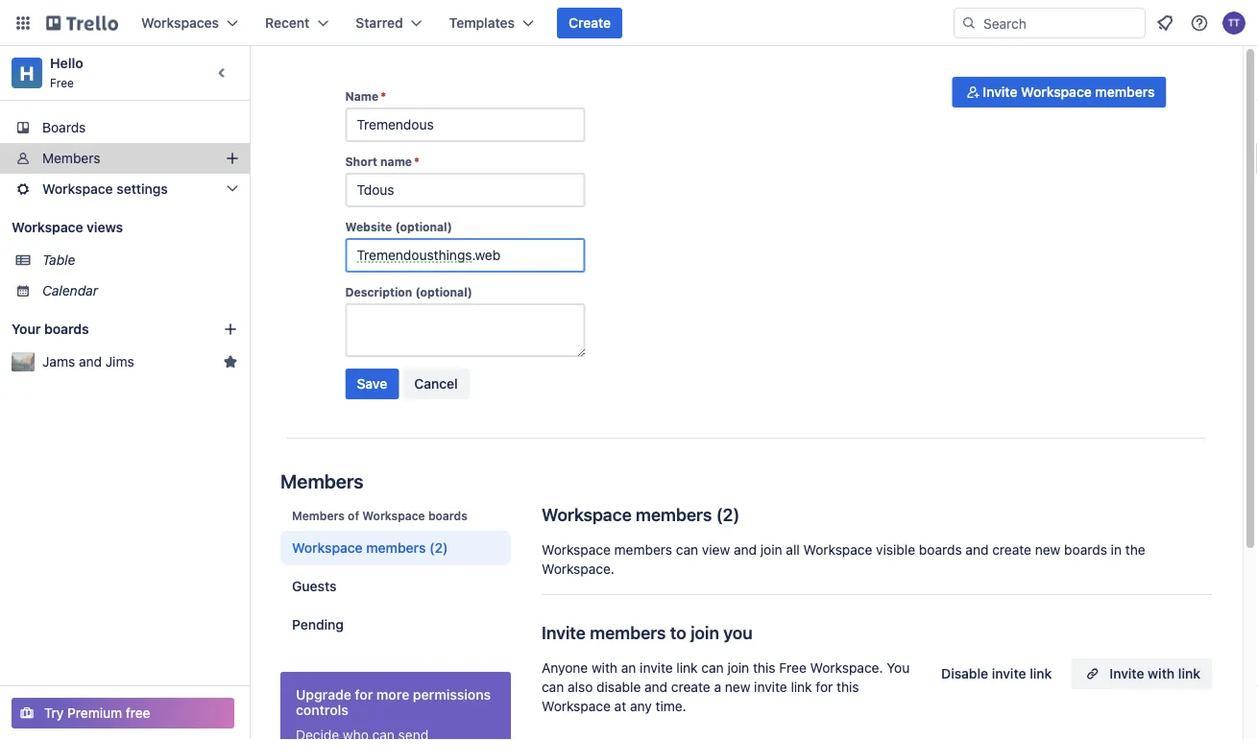 Task type: locate. For each thing, give the bounding box(es) containing it.
with
[[592, 661, 618, 677], [1149, 666, 1176, 682]]

join left all
[[761, 542, 783, 558]]

1 vertical spatial invite
[[542, 623, 586, 643]]

calendar
[[42, 283, 98, 299]]

0 vertical spatial join
[[761, 542, 783, 558]]

starred
[[356, 15, 403, 31]]

can down anyone
[[542, 680, 564, 696]]

0 horizontal spatial join
[[691, 623, 720, 643]]

1 vertical spatial members
[[281, 470, 364, 493]]

members down 0 notifications image
[[1096, 84, 1156, 100]]

link
[[677, 661, 698, 677], [1030, 666, 1053, 682], [1179, 666, 1201, 682], [791, 680, 813, 696]]

0 horizontal spatial workspace members
[[292, 541, 426, 556]]

0 horizontal spatial new
[[725, 680, 751, 696]]

boards
[[44, 321, 89, 337], [429, 509, 468, 523], [920, 542, 963, 558], [1065, 542, 1108, 558]]

description (optional)
[[345, 285, 473, 299]]

invite
[[640, 661, 673, 677], [993, 666, 1027, 682], [755, 680, 788, 696]]

jams and jims
[[42, 354, 134, 370]]

(optional) right description
[[416, 285, 473, 299]]

view
[[702, 542, 731, 558]]

create inside workspace members can view and join all workspace visible boards and create new boards in the workspace.
[[993, 542, 1032, 558]]

name
[[345, 89, 379, 103]]

2 horizontal spatial invite
[[1110, 666, 1145, 682]]

None text field
[[345, 173, 586, 208], [345, 238, 586, 273], [345, 304, 586, 357], [345, 173, 586, 208], [345, 238, 586, 273], [345, 304, 586, 357]]

0 horizontal spatial create
[[672, 680, 711, 696]]

0 horizontal spatial invite
[[640, 661, 673, 677]]

0 notifications image
[[1154, 12, 1177, 35]]

workspace settings
[[42, 181, 168, 197]]

members up of
[[281, 470, 364, 493]]

disable
[[597, 680, 641, 696]]

name
[[381, 155, 412, 168]]

boards right the visible
[[920, 542, 963, 558]]

you
[[887, 661, 910, 677]]

workspace members down of
[[292, 541, 426, 556]]

new right the a
[[725, 680, 751, 696]]

templates
[[449, 15, 515, 31]]

add board image
[[223, 322, 238, 337]]

2 horizontal spatial can
[[702, 661, 724, 677]]

workspace.
[[542, 562, 615, 578], [811, 661, 884, 677]]

members
[[42, 150, 100, 166], [281, 470, 364, 493], [292, 509, 345, 523]]

cancel button
[[403, 369, 470, 400]]

invite right the disable
[[993, 666, 1027, 682]]

invite for invite with link
[[1110, 666, 1145, 682]]

table link
[[42, 251, 238, 270]]

with for invite
[[1149, 666, 1176, 682]]

create
[[569, 15, 611, 31]]

join inside anyone with an invite link can join this free workspace. you can also disable and create a new invite link for this workspace at any time.
[[728, 661, 750, 677]]

new
[[1036, 542, 1061, 558], [725, 680, 751, 696]]

website
[[345, 220, 392, 234]]

members left of
[[292, 509, 345, 523]]

new inside workspace members can view and join all workspace visible boards and create new boards in the workspace.
[[1036, 542, 1061, 558]]

settings
[[117, 181, 168, 197]]

and up the time.
[[645, 680, 668, 696]]

create
[[993, 542, 1032, 558], [672, 680, 711, 696]]

join
[[761, 542, 783, 558], [691, 623, 720, 643], [728, 661, 750, 677]]

invite members to join you
[[542, 623, 753, 643]]

new inside anyone with an invite link can join this free workspace. you can also disable and create a new invite link for this workspace at any time.
[[725, 680, 751, 696]]

your boards with 1 items element
[[12, 318, 194, 341]]

0 vertical spatial create
[[993, 542, 1032, 558]]

disable invite link
[[942, 666, 1053, 682]]

1 horizontal spatial for
[[816, 680, 834, 696]]

1 vertical spatial workspace members
[[292, 541, 426, 556]]

workspace
[[1022, 84, 1092, 100], [42, 181, 113, 197], [12, 220, 83, 235], [542, 505, 632, 525], [363, 509, 425, 523], [292, 541, 363, 556], [542, 542, 611, 558], [804, 542, 873, 558], [542, 699, 611, 715]]

can left view in the bottom right of the page
[[676, 542, 699, 558]]

0 vertical spatial (optional)
[[395, 220, 452, 234]]

starred icon image
[[223, 355, 238, 370]]

free inside hello free
[[50, 76, 74, 89]]

1 vertical spatial workspace.
[[811, 661, 884, 677]]

short name *
[[345, 155, 420, 168]]

0 vertical spatial invite
[[983, 84, 1018, 100]]

1 vertical spatial can
[[702, 661, 724, 677]]

1 horizontal spatial join
[[728, 661, 750, 677]]

jams
[[42, 354, 75, 370]]

0 horizontal spatial this
[[753, 661, 776, 677]]

0 horizontal spatial workspace.
[[542, 562, 615, 578]]

0 vertical spatial *
[[381, 89, 386, 103]]

1 vertical spatial free
[[780, 661, 807, 677]]

with inside button
[[1149, 666, 1176, 682]]

members down boards
[[42, 150, 100, 166]]

workspace members
[[542, 505, 712, 525], [292, 541, 426, 556]]

cancel
[[414, 376, 458, 392]]

1 horizontal spatial *
[[414, 155, 420, 168]]

0 vertical spatial free
[[50, 76, 74, 89]]

(optional)
[[395, 220, 452, 234], [416, 285, 473, 299]]

1 horizontal spatial this
[[837, 680, 860, 696]]

your
[[12, 321, 41, 337]]

for inside upgrade for more permissions controls
[[355, 688, 373, 703]]

for
[[816, 680, 834, 696], [355, 688, 373, 703]]

0 vertical spatial can
[[676, 542, 699, 558]]

workspace. left you
[[811, 661, 884, 677]]

1 horizontal spatial invite
[[983, 84, 1018, 100]]

0 vertical spatial this
[[753, 661, 776, 677]]

save button
[[345, 369, 399, 400]]

can up the a
[[702, 661, 724, 677]]

invite with link button
[[1072, 659, 1213, 690]]

0 horizontal spatial invite
[[542, 623, 586, 643]]

(optional) right website at top
[[395, 220, 452, 234]]

try premium free button
[[12, 699, 234, 729]]

(
[[717, 505, 723, 525]]

premium
[[67, 706, 122, 722]]

create inside anyone with an invite link can join this free workspace. you can also disable and create a new invite link for this workspace at any time.
[[672, 680, 711, 696]]

0 vertical spatial workspace.
[[542, 562, 615, 578]]

2 vertical spatial invite
[[1110, 666, 1145, 682]]

2 horizontal spatial join
[[761, 542, 783, 558]]

boards left the in
[[1065, 542, 1108, 558]]

0 vertical spatial members
[[42, 150, 100, 166]]

1 vertical spatial create
[[672, 680, 711, 696]]

workspace. up invite members to join you
[[542, 562, 615, 578]]

None text field
[[345, 108, 586, 142]]

free
[[50, 76, 74, 89], [780, 661, 807, 677]]

invite right the a
[[755, 680, 788, 696]]

0 vertical spatial new
[[1036, 542, 1061, 558]]

1 horizontal spatial new
[[1036, 542, 1061, 558]]

workspace. inside workspace members can view and join all workspace visible boards and create new boards in the workspace.
[[542, 562, 615, 578]]

and inside anyone with an invite link can join this free workspace. you can also disable and create a new invite link for this workspace at any time.
[[645, 680, 668, 696]]

workspaces button
[[130, 8, 250, 38]]

primary element
[[0, 0, 1258, 46]]

this
[[753, 661, 776, 677], [837, 680, 860, 696]]

workspace members left (
[[542, 505, 712, 525]]

1 vertical spatial (optional)
[[416, 285, 473, 299]]

starred button
[[344, 8, 434, 38]]

workspaces
[[141, 15, 219, 31]]

0 horizontal spatial for
[[355, 688, 373, 703]]

1 horizontal spatial create
[[993, 542, 1032, 558]]

invite with link
[[1110, 666, 1201, 682]]

(2)
[[430, 541, 448, 556]]

new left the in
[[1036, 542, 1061, 558]]

members down the members of workspace boards
[[366, 541, 426, 556]]

link inside button
[[1179, 666, 1201, 682]]

0 vertical spatial workspace members
[[542, 505, 712, 525]]

1 horizontal spatial free
[[780, 661, 807, 677]]

2 horizontal spatial invite
[[993, 666, 1027, 682]]

and left jims
[[79, 354, 102, 370]]

invite right an
[[640, 661, 673, 677]]

*
[[381, 89, 386, 103], [414, 155, 420, 168]]

boards link
[[0, 112, 250, 143]]

all
[[786, 542, 800, 558]]

members inside button
[[1096, 84, 1156, 100]]

2 vertical spatial join
[[728, 661, 750, 677]]

to
[[671, 623, 687, 643]]

members
[[1096, 84, 1156, 100], [636, 505, 712, 525], [366, 541, 426, 556], [615, 542, 673, 558], [590, 623, 666, 643]]

with inside anyone with an invite link can join this free workspace. you can also disable and create a new invite link for this workspace at any time.
[[592, 661, 618, 677]]

0 horizontal spatial can
[[542, 680, 564, 696]]

1 horizontal spatial can
[[676, 542, 699, 558]]

0 horizontal spatial free
[[50, 76, 74, 89]]

organizationdetailform element
[[345, 88, 586, 407]]

1 vertical spatial new
[[725, 680, 751, 696]]

1 vertical spatial *
[[414, 155, 420, 168]]

1 horizontal spatial with
[[1149, 666, 1176, 682]]

hello link
[[50, 55, 83, 71]]

0 horizontal spatial with
[[592, 661, 618, 677]]

guests
[[292, 579, 337, 595]]

join right to
[[691, 623, 720, 643]]

join down you
[[728, 661, 750, 677]]

members left view in the bottom right of the page
[[615, 542, 673, 558]]

boards up jams
[[44, 321, 89, 337]]

1 horizontal spatial workspace.
[[811, 661, 884, 677]]

1 horizontal spatial invite
[[755, 680, 788, 696]]



Task type: vqa. For each thing, say whether or not it's contained in the screenshot.
Invite to the middle
yes



Task type: describe. For each thing, give the bounding box(es) containing it.
disable invite link button
[[930, 659, 1064, 690]]

recent button
[[254, 8, 340, 38]]

you
[[724, 623, 753, 643]]

Search field
[[977, 9, 1146, 37]]

views
[[87, 220, 123, 235]]

website (optional)
[[345, 220, 452, 234]]

2 vertical spatial members
[[292, 509, 345, 523]]

free inside anyone with an invite link can join this free workspace. you can also disable and create a new invite link for this workspace at any time.
[[780, 661, 807, 677]]

invite workspace members button
[[953, 77, 1167, 108]]

upgrade for more permissions controls
[[296, 688, 491, 719]]

2 vertical spatial can
[[542, 680, 564, 696]]

1 vertical spatial this
[[837, 680, 860, 696]]

search image
[[962, 15, 977, 31]]

workspace inside dropdown button
[[42, 181, 113, 197]]

visible
[[877, 542, 916, 558]]

boards inside "your boards with 1 items" element
[[44, 321, 89, 337]]

an
[[622, 661, 637, 677]]

workspace members can view and join all workspace visible boards and create new boards in the workspace.
[[542, 542, 1146, 578]]

recent
[[265, 15, 310, 31]]

try premium free
[[44, 706, 150, 722]]

)
[[734, 505, 740, 525]]

1 horizontal spatial workspace members
[[542, 505, 712, 525]]

2
[[723, 505, 734, 525]]

boards up (2) on the left bottom of page
[[429, 509, 468, 523]]

of
[[348, 509, 360, 523]]

also
[[568, 680, 593, 696]]

the
[[1126, 542, 1146, 558]]

open information menu image
[[1191, 13, 1210, 33]]

jams and jims link
[[42, 353, 215, 372]]

boards
[[42, 120, 86, 136]]

h
[[20, 62, 34, 84]]

members link
[[0, 143, 250, 174]]

pending link
[[281, 608, 511, 643]]

1 vertical spatial join
[[691, 623, 720, 643]]

hello free
[[50, 55, 83, 89]]

try
[[44, 706, 64, 722]]

at
[[615, 699, 627, 715]]

save
[[357, 376, 388, 392]]

a
[[714, 680, 722, 696]]

workspace inside anyone with an invite link can join this free workspace. you can also disable and create a new invite link for this workspace at any time.
[[542, 699, 611, 715]]

permissions
[[413, 688, 491, 703]]

invite for invite workspace members
[[983, 84, 1018, 100]]

controls
[[296, 703, 349, 719]]

free
[[126, 706, 150, 722]]

name *
[[345, 89, 386, 103]]

0 horizontal spatial *
[[381, 89, 386, 103]]

terry turtle (terryturtle) image
[[1223, 12, 1246, 35]]

workspace. inside anyone with an invite link can join this free workspace. you can also disable and create a new invite link for this workspace at any time.
[[811, 661, 884, 677]]

any
[[630, 699, 652, 715]]

for inside anyone with an invite link can join this free workspace. you can also disable and create a new invite link for this workspace at any time.
[[816, 680, 834, 696]]

workspace inside button
[[1022, 84, 1092, 100]]

pending
[[292, 617, 344, 633]]

time.
[[656, 699, 687, 715]]

members up an
[[590, 623, 666, 643]]

h link
[[12, 58, 42, 88]]

anyone with an invite link can join this free workspace. you can also disable and create a new invite link for this workspace at any time.
[[542, 661, 910, 715]]

templates button
[[438, 8, 546, 38]]

invite for invite members to join you
[[542, 623, 586, 643]]

members inside workspace members can view and join all workspace visible boards and create new boards in the workspace.
[[615, 542, 673, 558]]

more
[[377, 688, 410, 703]]

workspace views
[[12, 220, 123, 235]]

sm image
[[964, 83, 983, 102]]

can inside workspace members can view and join all workspace visible boards and create new boards in the workspace.
[[676, 542, 699, 558]]

link inside button
[[1030, 666, 1053, 682]]

create button
[[557, 8, 623, 38]]

hello
[[50, 55, 83, 71]]

members of workspace boards
[[292, 509, 468, 523]]

invite inside button
[[993, 666, 1027, 682]]

members inside members link
[[42, 150, 100, 166]]

short
[[345, 155, 378, 168]]

and right the visible
[[966, 542, 989, 558]]

(optional) for description (optional)
[[416, 285, 473, 299]]

(optional) for website (optional)
[[395, 220, 452, 234]]

guests link
[[281, 570, 511, 604]]

and right view in the bottom right of the page
[[734, 542, 757, 558]]

workspace navigation collapse icon image
[[210, 60, 236, 86]]

your boards
[[12, 321, 89, 337]]

upgrade
[[296, 688, 352, 703]]

anyone
[[542, 661, 588, 677]]

members left (
[[636, 505, 712, 525]]

join inside workspace members can view and join all workspace visible boards and create new boards in the workspace.
[[761, 542, 783, 558]]

jims
[[106, 354, 134, 370]]

back to home image
[[46, 8, 118, 38]]

calendar link
[[42, 282, 238, 301]]

description
[[345, 285, 413, 299]]

invite workspace members
[[983, 84, 1156, 100]]

with for anyone
[[592, 661, 618, 677]]

disable
[[942, 666, 989, 682]]

in
[[1112, 542, 1122, 558]]

workspace settings button
[[0, 174, 250, 205]]

table
[[42, 252, 75, 268]]

( 2 )
[[717, 505, 740, 525]]



